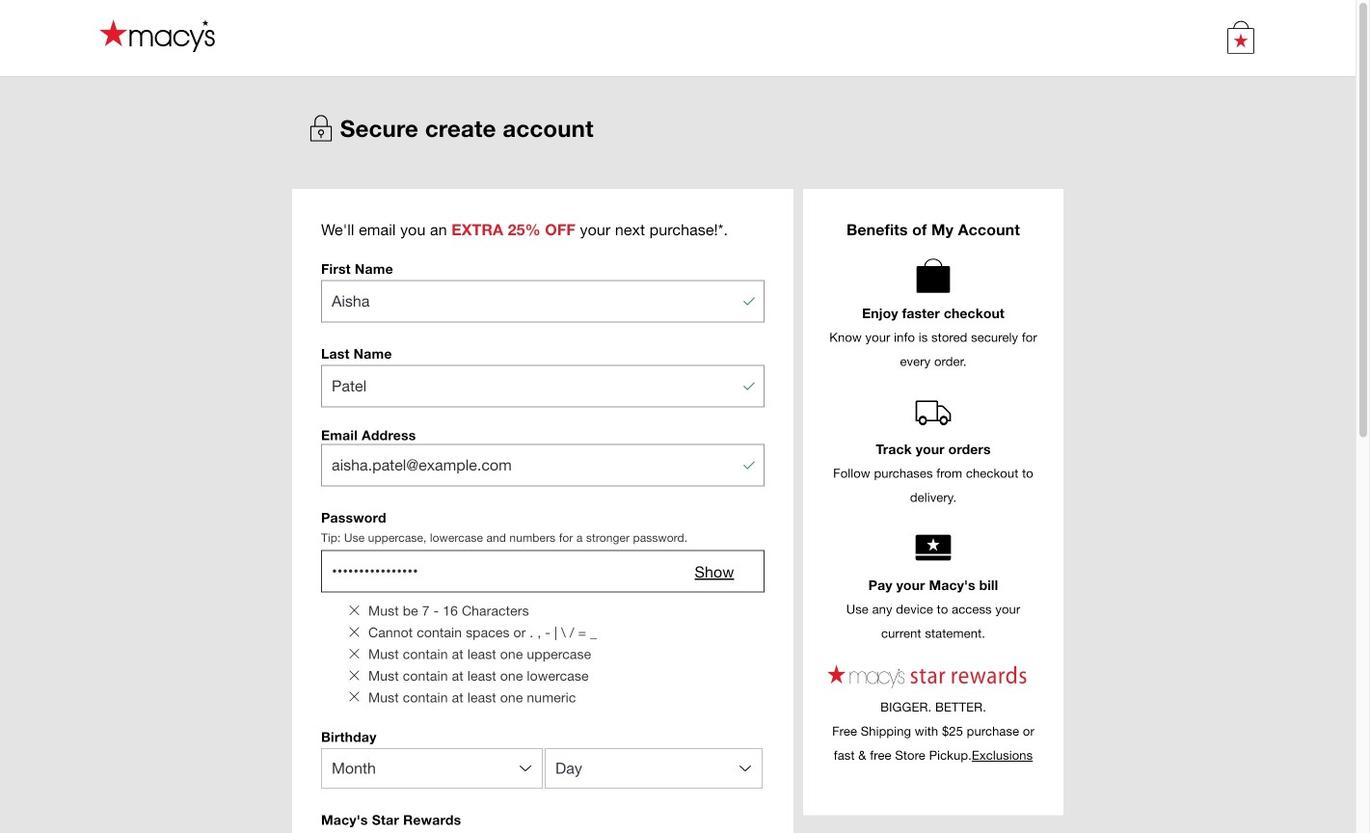 Task type: vqa. For each thing, say whether or not it's contained in the screenshot.
2nd ui close gr small image from the bottom of the page
yes



Task type: locate. For each thing, give the bounding box(es) containing it.
None text field
[[321, 365, 765, 408]]

2 ui close gr small image from the top
[[347, 668, 362, 683]]

main content
[[292, 189, 794, 833]]

0 vertical spatial ui close gr small image
[[347, 625, 362, 640]]

None password field
[[321, 550, 765, 593]]

None email field
[[321, 444, 765, 487]]

1 vertical spatial ui close gr small image
[[347, 647, 362, 661]]

None text field
[[321, 280, 765, 323]]

2 vertical spatial ui close gr small image
[[347, 690, 362, 704]]

1 vertical spatial ui close gr small image
[[347, 668, 362, 683]]

ui close gr small image
[[347, 603, 362, 618], [347, 647, 362, 661]]

3 ui close gr small image from the top
[[347, 690, 362, 704]]

shopping bag has 0 items image
[[1226, 18, 1257, 56]]

0 vertical spatial ui close gr small image
[[347, 603, 362, 618]]

ui close gr small image
[[347, 625, 362, 640], [347, 668, 362, 683], [347, 690, 362, 704]]



Task type: describe. For each thing, give the bounding box(es) containing it.
1 ui close gr small image from the top
[[347, 603, 362, 618]]

2 ui close gr small image from the top
[[347, 647, 362, 661]]

1 ui close gr small image from the top
[[347, 625, 362, 640]]

gen secure bk huge image
[[307, 114, 336, 143]]



